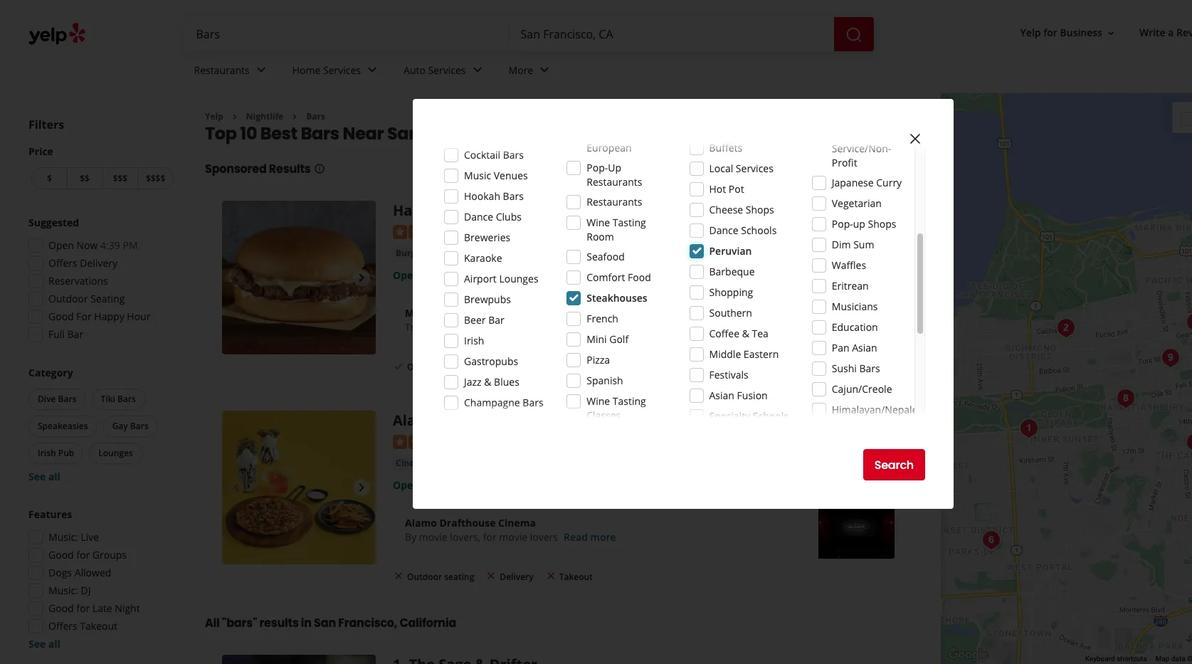 Task type: describe. For each thing, give the bounding box(es) containing it.
0 vertical spatial delivery
[[80, 256, 118, 270]]

allowed
[[74, 566, 111, 579]]

modern
[[587, 127, 624, 140]]

mission
[[620, 411, 674, 430]]

see for features
[[28, 637, 46, 651]]

bars link
[[306, 110, 325, 122]]

the sage & drifter image
[[1015, 414, 1044, 443]]

pop- for up
[[587, 161, 608, 174]]

tiki
[[101, 393, 115, 405]]

reservations
[[48, 274, 108, 288]]

coffee
[[709, 327, 740, 340]]

bars inside dive bars button
[[58, 393, 77, 405]]

community service/non- profit
[[832, 127, 892, 169]]

nightlife link
[[246, 110, 283, 122]]

dive
[[38, 393, 56, 405]]

all
[[205, 615, 220, 631]]

write a rev link
[[1134, 20, 1192, 46]]

breweries
[[464, 231, 511, 244]]

for for late
[[76, 602, 90, 615]]

asian fusion
[[709, 389, 768, 402]]

& for jazz
[[484, 375, 492, 389]]

live
[[81, 530, 99, 544]]

yelp link
[[205, 110, 223, 122]]

up
[[608, 161, 621, 174]]

tiki bars button
[[91, 389, 145, 410]]

specialty
[[709, 409, 750, 423]]

home services link
[[281, 51, 392, 93]]

for for business
[[1044, 26, 1058, 39]]

more
[[509, 63, 533, 77]]

outdoor seating
[[48, 292, 125, 305]]

24 chevron down v2 image for more
[[536, 62, 553, 79]]

southern
[[709, 306, 752, 320]]

outdoor seating for drafthouse
[[407, 571, 474, 583]]

more inside magic kicks off here try our new kids menu today! read more
[[575, 320, 601, 334]]

0 vertical spatial outdoor
[[48, 292, 88, 305]]

close image
[[907, 130, 924, 147]]

wine tasting classes
[[587, 394, 646, 422]]

pot
[[729, 182, 744, 196]]

keyboard shortcuts
[[1086, 655, 1147, 663]]

cajun/creole
[[832, 382, 892, 396]]

zam zam image
[[1112, 384, 1141, 413]]

wine tasting room
[[587, 216, 646, 243]]

specialty schools
[[709, 409, 789, 423]]

groups
[[92, 548, 127, 562]]

bar for full bar
[[67, 327, 83, 341]]

american (traditional) link
[[438, 246, 539, 260]]

sushi bars
[[832, 362, 880, 375]]

profit
[[832, 156, 858, 169]]

japanese
[[832, 176, 874, 189]]

1 horizontal spatial california
[[515, 122, 599, 146]]

curry
[[877, 176, 902, 189]]

the social study image
[[1182, 308, 1192, 337]]

pop- for up
[[832, 217, 853, 231]]

1 horizontal spatial francisco,
[[423, 122, 511, 146]]

cocktail bars link
[[545, 246, 606, 260]]

venues
[[494, 169, 528, 182]]

read inside magic kicks off here try our new kids menu today! read more
[[549, 320, 573, 334]]

cocktail bars inside search dialog
[[464, 148, 524, 162]]

seafood
[[587, 250, 625, 263]]

for inside alamo drafthouse cinema by movie lovers, for movie lovers read more
[[483, 530, 497, 544]]

16 chevron down v2 image
[[1106, 28, 1117, 39]]

2 vertical spatial takeout
[[80, 619, 117, 633]]

magic
[[405, 306, 434, 320]]

until
[[422, 268, 443, 282]]

lounges inside search dialog
[[499, 272, 539, 285]]

festivals
[[709, 368, 749, 382]]

in
[[301, 615, 312, 631]]

category
[[28, 366, 73, 379]]

1 horizontal spatial asian
[[852, 341, 878, 355]]

2 vertical spatial restaurants
[[587, 195, 642, 209]]

dance for dance schools
[[709, 224, 739, 237]]

alamo drafthouse cinema by movie lovers, for movie lovers read more
[[405, 516, 616, 544]]

16 chevron right v2 image for bars
[[289, 111, 301, 122]]

services for auto services
[[428, 63, 466, 77]]

previous image for hard rock cafe
[[228, 269, 245, 286]]

off
[[465, 306, 479, 320]]

cinema button
[[393, 456, 431, 470]]

"bars"
[[222, 615, 257, 631]]

airport lounges
[[464, 272, 539, 285]]

outdoor for alamo
[[407, 571, 442, 583]]

hard rock cafe
[[393, 201, 501, 220]]

irish for irish pub
[[38, 447, 56, 459]]

data
[[1172, 655, 1186, 663]]

beer
[[464, 313, 486, 327]]

read inside alamo drafthouse cinema by movie lovers, for movie lovers read more
[[564, 530, 588, 544]]

american (traditional)
[[440, 247, 536, 259]]

open now 4:39 pm
[[48, 238, 138, 252]]

see for category
[[28, 470, 46, 483]]

french
[[587, 312, 619, 325]]

see all for features
[[28, 637, 60, 651]]

alamo for alamo drafthouse cinema by movie lovers, for movie lovers read more
[[405, 516, 437, 529]]

mini
[[587, 332, 607, 346]]

see all for category
[[28, 470, 60, 483]]

waffles
[[832, 258, 866, 272]]

keyboard shortcuts button
[[1086, 654, 1147, 664]]

burgers
[[396, 247, 429, 259]]

group containing category
[[26, 366, 177, 484]]

hard rock cafe image
[[222, 201, 376, 355]]

price
[[28, 145, 53, 158]]

scarlet lounge image
[[1052, 314, 1081, 342]]

good for good for late night
[[48, 602, 74, 615]]

clubs
[[496, 210, 522, 224]]

see all button for category
[[28, 470, 60, 483]]

slideshow element for alamo
[[222, 411, 376, 565]]

shortcuts
[[1117, 655, 1147, 663]]

today!
[[514, 320, 543, 334]]

lost and found image
[[978, 526, 1006, 555]]

auto
[[404, 63, 426, 77]]

all for features
[[48, 637, 60, 651]]

comfort
[[587, 271, 625, 284]]

offers for offers takeout
[[48, 619, 77, 633]]

sum
[[854, 238, 875, 251]]

map
[[1156, 655, 1170, 663]]

1 vertical spatial california
[[400, 615, 456, 631]]

speakeasies
[[38, 420, 88, 432]]

dance schools
[[709, 224, 777, 237]]

tasting for classes
[[613, 394, 646, 408]]

middle
[[709, 347, 741, 361]]

classes
[[587, 409, 621, 422]]

fisherman's
[[612, 247, 668, 260]]

services for home services
[[323, 63, 361, 77]]

dance for dance clubs
[[464, 210, 493, 224]]

search button
[[863, 449, 925, 481]]

16 chevron right v2 image for nightlife
[[229, 111, 241, 122]]

hookah
[[464, 189, 500, 203]]

price group
[[28, 145, 177, 192]]

alamo drafthouse cinema new mission
[[393, 411, 674, 430]]

american (traditional) button
[[438, 246, 539, 260]]

tiki bars
[[101, 393, 136, 405]]

near
[[343, 122, 384, 146]]

good for good for groups
[[48, 548, 74, 562]]

pan
[[832, 341, 850, 355]]

google image
[[944, 646, 991, 664]]

all for category
[[48, 470, 60, 483]]

1 horizontal spatial 16 info v2 image
[[901, 130, 912, 142]]

bars inside gay bars "button"
[[130, 420, 149, 432]]

open for now
[[48, 238, 74, 252]]

tasting for room
[[613, 216, 646, 229]]

yelp for yelp link
[[205, 110, 223, 122]]

delivery for hard
[[500, 361, 534, 373]]

comfort food
[[587, 271, 651, 284]]

0 vertical spatial shops
[[746, 203, 774, 216]]

modern european
[[587, 127, 632, 154]]

24 chevron down v2 image for auto services
[[469, 62, 486, 79]]

suggested
[[28, 216, 79, 229]]

mini bar sf image
[[1157, 344, 1186, 372]]

16 close v2 image for takeout
[[545, 571, 557, 582]]

business categories element
[[183, 51, 1192, 93]]

services for local services
[[736, 162, 774, 175]]

reviews)
[[517, 224, 555, 237]]

speakeasies button
[[28, 416, 97, 437]]

restaurants link
[[183, 51, 281, 93]]

yelp for business button
[[1015, 20, 1123, 46]]

restaurants inside the restaurants link
[[194, 63, 250, 77]]



Task type: locate. For each thing, give the bounding box(es) containing it.
0 horizontal spatial california
[[400, 615, 456, 631]]

1 offers from the top
[[48, 256, 77, 270]]

1 vertical spatial group
[[26, 366, 177, 484]]

& right jazz
[[484, 375, 492, 389]]

jazz
[[464, 375, 482, 389]]

2 vertical spatial cinema
[[498, 516, 536, 529]]

delivery down alamo drafthouse cinema by movie lovers, for movie lovers read more
[[500, 571, 534, 583]]

0 vertical spatial slideshow element
[[222, 201, 376, 355]]

$$ button
[[67, 167, 102, 189]]

1 vertical spatial good
[[48, 548, 74, 562]]

good for good for happy hour
[[48, 310, 74, 323]]

2 all from the top
[[48, 637, 60, 651]]

kicks
[[437, 306, 463, 320]]

bar right "full" on the left
[[67, 327, 83, 341]]

1 vertical spatial san
[[314, 615, 336, 631]]

dim
[[832, 238, 851, 251]]

wine inside wine tasting classes
[[587, 394, 610, 408]]

outdoor seating for rock
[[407, 361, 474, 373]]

16 info v2 image right "results"
[[314, 163, 325, 175]]

seating up jazz
[[444, 361, 474, 373]]

0 horizontal spatial movie
[[419, 530, 448, 544]]

pop-up restaurants
[[587, 161, 642, 189]]

1 24 chevron down v2 image from the left
[[364, 62, 381, 79]]

0 horizontal spatial cocktail bars
[[464, 148, 524, 162]]

0 vertical spatial asian
[[852, 341, 878, 355]]

good down music: dj
[[48, 602, 74, 615]]

cocktail up music
[[464, 148, 501, 162]]

0 horizontal spatial pm
[[123, 238, 138, 252]]

good for happy hour
[[48, 310, 151, 323]]

irish inside button
[[38, 447, 56, 459]]

1 horizontal spatial lounges
[[499, 272, 539, 285]]

pop- down european
[[587, 161, 608, 174]]

0 vertical spatial california
[[515, 122, 599, 146]]

2 outdoor seating from the top
[[407, 571, 474, 583]]

services inside auto services link
[[428, 63, 466, 77]]

california up venues
[[515, 122, 599, 146]]

0 horizontal spatial yelp
[[205, 110, 223, 122]]

1 horizontal spatial cocktail
[[548, 247, 582, 259]]

shops right "up"
[[868, 217, 897, 231]]

1 vertical spatial slideshow element
[[222, 411, 376, 565]]

16 close v2 image for delivery
[[486, 571, 497, 582]]

more right lovers
[[591, 530, 616, 544]]

1 horizontal spatial san
[[387, 122, 420, 146]]

buffets
[[709, 141, 743, 154]]

see all button for features
[[28, 637, 60, 651]]

fusion
[[737, 389, 768, 402]]

0 vertical spatial drafthouse
[[442, 411, 523, 430]]

1 vertical spatial schools
[[753, 409, 789, 423]]

jazz & blues
[[464, 375, 520, 389]]

steakhouses
[[587, 291, 648, 305]]

0 horizontal spatial services
[[323, 63, 361, 77]]

2 vertical spatial delivery
[[500, 571, 534, 583]]

home services
[[292, 63, 361, 77]]

2 movie from the left
[[499, 530, 528, 544]]

24 chevron down v2 image inside more link
[[536, 62, 553, 79]]

offers for offers delivery
[[48, 256, 77, 270]]

read
[[549, 320, 573, 334], [564, 530, 588, 544]]

bar
[[488, 313, 505, 327], [67, 327, 83, 341]]

2 vertical spatial open
[[393, 478, 420, 492]]

san right in
[[314, 615, 336, 631]]

0 vertical spatial offers
[[48, 256, 77, 270]]

eastern
[[744, 347, 779, 361]]

0 vertical spatial restaurants
[[194, 63, 250, 77]]

sponsored
[[205, 161, 267, 178]]

1 vertical spatial &
[[484, 375, 492, 389]]

for up offers takeout
[[76, 602, 90, 615]]

3 good from the top
[[48, 602, 74, 615]]

california
[[515, 122, 599, 146], [400, 615, 456, 631]]

2 next image from the top
[[353, 479, 370, 496]]

map region
[[835, 0, 1192, 664]]

best
[[260, 122, 298, 146]]

next image for hard
[[353, 269, 370, 286]]

1 next image from the top
[[353, 269, 370, 286]]

1 16 chevron right v2 image from the left
[[229, 111, 241, 122]]

0 vertical spatial next image
[[353, 269, 370, 286]]

good up "full" on the left
[[48, 310, 74, 323]]

alamo up by
[[405, 516, 437, 529]]

pm down karaoke
[[474, 268, 489, 282]]

2 24 chevron down v2 image from the left
[[469, 62, 486, 79]]

1 good from the top
[[48, 310, 74, 323]]

dj
[[81, 584, 91, 597]]

california down 16 close v2 icon at the bottom of page
[[400, 615, 456, 631]]

0 vertical spatial see
[[28, 470, 46, 483]]

dance down cheese
[[709, 224, 739, 237]]

music:
[[48, 530, 78, 544], [48, 584, 78, 597]]

movie
[[419, 530, 448, 544], [499, 530, 528, 544]]

cinema up lovers
[[498, 516, 536, 529]]

1 vertical spatial see all
[[28, 637, 60, 651]]

cocktail inside button
[[548, 247, 582, 259]]

1 vertical spatial lounges
[[98, 447, 133, 459]]

yelp inside button
[[1021, 26, 1041, 39]]

0 horizontal spatial 16 chevron right v2 image
[[229, 111, 241, 122]]

restaurants down up
[[587, 175, 642, 189]]

tasting up mission
[[613, 394, 646, 408]]

irish pub button
[[28, 443, 83, 464]]

lounges down (traditional)
[[499, 272, 539, 285]]

good for late night
[[48, 602, 140, 615]]

24 chevron down v2 image
[[253, 62, 270, 79], [469, 62, 486, 79]]

hard
[[393, 201, 428, 220]]

0 vertical spatial francisco,
[[423, 122, 511, 146]]

cinema left new at the bottom of page
[[526, 411, 580, 430]]

16 chevron right v2 image
[[229, 111, 241, 122], [289, 111, 301, 122]]

24 chevron down v2 image
[[364, 62, 381, 79], [536, 62, 553, 79]]

1 vertical spatial music:
[[48, 584, 78, 597]]

cheese shops
[[709, 203, 774, 216]]

1 vertical spatial asian
[[709, 389, 735, 402]]

peruvian
[[709, 244, 752, 258]]

lovers
[[530, 530, 558, 544]]

1 vertical spatial restaurants
[[587, 175, 642, 189]]

try
[[405, 320, 420, 334]]

tasting inside wine tasting classes
[[613, 394, 646, 408]]

read right 'today!'
[[549, 320, 573, 334]]

bar inside group
[[67, 327, 83, 341]]

drafthouse for alamo drafthouse cinema new mission
[[442, 411, 523, 430]]

yelp for yelp for business
[[1021, 26, 1041, 39]]

2 16 close v2 image from the left
[[545, 571, 557, 582]]

wharf
[[671, 247, 699, 260]]

1 horizontal spatial shops
[[868, 217, 897, 231]]

24 chevron down v2 image right "auto services"
[[469, 62, 486, 79]]

1 vertical spatial bar
[[67, 327, 83, 341]]

0 vertical spatial san
[[387, 122, 420, 146]]

$$$ button
[[102, 167, 138, 189]]

all down irish pub button
[[48, 470, 60, 483]]

restaurants up yelp link
[[194, 63, 250, 77]]

spanish
[[587, 374, 623, 387]]

services right home
[[323, 63, 361, 77]]

search image
[[845, 26, 862, 43]]

0 horizontal spatial francisco,
[[338, 615, 397, 631]]

last call bar image
[[1182, 429, 1192, 457]]

1 wine from the top
[[587, 216, 610, 229]]

& for coffee
[[742, 327, 750, 340]]

good up dogs
[[48, 548, 74, 562]]

auto services
[[404, 63, 466, 77]]

0 vertical spatial cinema
[[526, 411, 580, 430]]

outdoor for hard
[[407, 361, 442, 373]]

alamo up 3.5 star rating image
[[393, 411, 439, 430]]

0 horizontal spatial shops
[[746, 203, 774, 216]]

bars inside tiki bars button
[[117, 393, 136, 405]]

1 vertical spatial all
[[48, 637, 60, 651]]

seating down lovers,
[[444, 571, 474, 583]]

bars
[[306, 110, 325, 122], [301, 122, 339, 146], [503, 148, 524, 162], [503, 189, 524, 203], [585, 247, 604, 259], [860, 362, 880, 375], [58, 393, 77, 405], [117, 393, 136, 405], [523, 396, 544, 409], [130, 420, 149, 432]]

outdoor down our
[[407, 361, 442, 373]]

0 vertical spatial cocktail
[[464, 148, 501, 162]]

map data ©
[[1156, 655, 1192, 663]]

cocktail bars down room
[[548, 247, 604, 259]]

seating for drafthouse
[[444, 571, 474, 583]]

features
[[28, 508, 72, 521]]

drafthouse down champagne
[[442, 411, 523, 430]]

pop-
[[587, 161, 608, 174], [832, 217, 853, 231]]

music: for music: dj
[[48, 584, 78, 597]]

restaurants down pop-up restaurants
[[587, 195, 642, 209]]

read right lovers
[[564, 530, 588, 544]]

cinema down 3.5 star rating image
[[396, 457, 428, 469]]

open down 'suggested' on the left top of page
[[48, 238, 74, 252]]

drafthouse up lovers,
[[440, 516, 496, 529]]

previous image
[[228, 269, 245, 286], [228, 479, 245, 496]]

bar inside search dialog
[[488, 313, 505, 327]]

16 chevron right v2 image right yelp link
[[229, 111, 241, 122]]

1 see all button from the top
[[28, 470, 60, 483]]

cinema
[[526, 411, 580, 430], [396, 457, 428, 469], [498, 516, 536, 529]]

1 vertical spatial pop-
[[832, 217, 853, 231]]

0 horizontal spatial 24 chevron down v2 image
[[364, 62, 381, 79]]

offers down good for late night
[[48, 619, 77, 633]]

offers delivery
[[48, 256, 118, 270]]

open inside group
[[48, 238, 74, 252]]

pm for open now 4:39 pm
[[123, 238, 138, 252]]

0 horizontal spatial san
[[314, 615, 336, 631]]

0 vertical spatial seating
[[444, 361, 474, 373]]

0 horizontal spatial lounges
[[98, 447, 133, 459]]

1 horizontal spatial 16 checkmark v2 image
[[486, 361, 497, 372]]

0 vertical spatial yelp
[[1021, 26, 1041, 39]]

pm right 4:39
[[123, 238, 138, 252]]

1 24 chevron down v2 image from the left
[[253, 62, 270, 79]]

dance clubs
[[464, 210, 522, 224]]

wine up room
[[587, 216, 610, 229]]

1 outdoor seating from the top
[[407, 361, 474, 373]]

2.8 star rating image
[[393, 225, 470, 239]]

schools for specialty schools
[[753, 409, 789, 423]]

european
[[587, 141, 632, 154]]

wine for wine tasting classes
[[587, 394, 610, 408]]

0 horizontal spatial irish
[[38, 447, 56, 459]]

room
[[587, 230, 614, 243]]

for right lovers,
[[483, 530, 497, 544]]

0 vertical spatial takeout
[[559, 361, 593, 373]]

2 seating from the top
[[444, 571, 474, 583]]

2 horizontal spatial services
[[736, 162, 774, 175]]

cocktail inside search dialog
[[464, 148, 501, 162]]

music: for music: live
[[48, 530, 78, 544]]

0 horizontal spatial 16 info v2 image
[[314, 163, 325, 175]]

1 vertical spatial cocktail bars
[[548, 247, 604, 259]]

local services
[[709, 162, 774, 175]]

16 close v2 image
[[486, 571, 497, 582], [545, 571, 557, 582]]

0 vertical spatial read
[[549, 320, 573, 334]]

up
[[853, 217, 866, 231]]

services inside search dialog
[[736, 162, 774, 175]]

bar for beer bar
[[488, 313, 505, 327]]

1 horizontal spatial bar
[[488, 313, 505, 327]]

1 vertical spatial see all button
[[28, 637, 60, 651]]

24 chevron down v2 image left the auto
[[364, 62, 381, 79]]

alamo
[[393, 411, 439, 430], [405, 516, 437, 529]]

1 horizontal spatial yelp
[[1021, 26, 1041, 39]]

0 horizontal spatial pop-
[[587, 161, 608, 174]]

bar right 'beer'
[[488, 313, 505, 327]]

services
[[323, 63, 361, 77], [428, 63, 466, 77], [736, 162, 774, 175]]

0 vertical spatial open
[[48, 238, 74, 252]]

hookah bars
[[464, 189, 524, 203]]

previous image for alamo drafthouse cinema new mission
[[228, 479, 245, 496]]

0 vertical spatial see all
[[28, 470, 60, 483]]

2 see from the top
[[28, 637, 46, 651]]

irish for irish
[[464, 334, 484, 347]]

outdoor right 16 close v2 icon at the bottom of page
[[407, 571, 442, 583]]

1 all from the top
[[48, 470, 60, 483]]

16 close v2 image
[[393, 571, 404, 582]]

cocktail down reviews) at the top of the page
[[548, 247, 582, 259]]

schools for dance schools
[[741, 224, 777, 237]]

all down offers takeout
[[48, 637, 60, 651]]

$ button
[[31, 167, 67, 189]]

1 vertical spatial pm
[[474, 268, 489, 282]]

delivery up blues
[[500, 361, 534, 373]]

open down cinema button
[[393, 478, 420, 492]]

1 tasting from the top
[[613, 216, 646, 229]]

alamo inside alamo drafthouse cinema by movie lovers, for movie lovers read more
[[405, 516, 437, 529]]

shops up dance schools
[[746, 203, 774, 216]]

1 seating from the top
[[444, 361, 474, 373]]

1 vertical spatial irish
[[38, 447, 56, 459]]

open down burgers link
[[393, 268, 420, 282]]

0 vertical spatial wine
[[587, 216, 610, 229]]

1 horizontal spatial movie
[[499, 530, 528, 544]]

yelp left 10
[[205, 110, 223, 122]]

services right the auto
[[428, 63, 466, 77]]

outdoor seating up jazz
[[407, 361, 474, 373]]

see all button down offers takeout
[[28, 637, 60, 651]]

schools down fusion
[[753, 409, 789, 423]]

services up pot
[[736, 162, 774, 175]]

1 see all from the top
[[28, 470, 60, 483]]

0 horizontal spatial 24 chevron down v2 image
[[253, 62, 270, 79]]

3.5 star rating image
[[393, 435, 470, 449]]

1 vertical spatial previous image
[[228, 479, 245, 496]]

francisco, up music
[[423, 122, 511, 146]]

tasting up room
[[613, 216, 646, 229]]

cocktail bars inside button
[[548, 247, 604, 259]]

drafthouse for alamo drafthouse cinema by movie lovers, for movie lovers read more
[[440, 516, 496, 529]]

music: down the features
[[48, 530, 78, 544]]

for for groups
[[76, 548, 90, 562]]

1 vertical spatial shops
[[868, 217, 897, 231]]

tasting
[[613, 216, 646, 229], [613, 394, 646, 408]]

lounges inside button
[[98, 447, 133, 459]]

delivery for alamo
[[500, 571, 534, 583]]

2 vertical spatial outdoor
[[407, 571, 442, 583]]

1 horizontal spatial 24 chevron down v2 image
[[469, 62, 486, 79]]

2 16 checkmark v2 image from the left
[[486, 361, 497, 372]]

yelp for business
[[1021, 26, 1103, 39]]

offers up reservations
[[48, 256, 77, 270]]

0 horizontal spatial asian
[[709, 389, 735, 402]]

movie left lovers
[[499, 530, 528, 544]]

cinema inside button
[[396, 457, 428, 469]]

1 vertical spatial francisco,
[[338, 615, 397, 631]]

lounges down gay
[[98, 447, 133, 459]]

16 info v2 image right service/non-
[[901, 130, 912, 142]]

1 music: from the top
[[48, 530, 78, 544]]

2 good from the top
[[48, 548, 74, 562]]

2 see all from the top
[[28, 637, 60, 651]]

2 previous image from the top
[[228, 479, 245, 496]]

0 horizontal spatial cocktail
[[464, 148, 501, 162]]

irish left pub
[[38, 447, 56, 459]]

next image for alamo
[[353, 479, 370, 496]]

0 vertical spatial more
[[575, 320, 601, 334]]

delivery
[[80, 256, 118, 270], [500, 361, 534, 373], [500, 571, 534, 583]]

cocktail
[[464, 148, 501, 162], [548, 247, 582, 259]]

& left tea
[[742, 327, 750, 340]]

group
[[24, 216, 177, 346], [26, 366, 177, 484], [24, 508, 177, 651]]

slideshow element for hard
[[222, 201, 376, 355]]

0 vertical spatial outdoor seating
[[407, 361, 474, 373]]

1 vertical spatial 16 info v2 image
[[314, 163, 325, 175]]

alamo for alamo drafthouse cinema new mission
[[393, 411, 439, 430]]

brewpubs
[[464, 293, 511, 306]]

movie right by
[[419, 530, 448, 544]]

24 chevron down v2 image inside 'home services' link
[[364, 62, 381, 79]]

1 horizontal spatial &
[[742, 327, 750, 340]]

irish down 'kids'
[[464, 334, 484, 347]]

golf
[[610, 332, 629, 346]]

(traditional)
[[484, 247, 536, 259]]

services inside 'home services' link
[[323, 63, 361, 77]]

1 vertical spatial takeout
[[559, 571, 593, 583]]

outdoor seating right 16 close v2 icon at the bottom of page
[[407, 571, 474, 583]]

cinema inside alamo drafthouse cinema by movie lovers, for movie lovers read more
[[498, 516, 536, 529]]

1 vertical spatial drafthouse
[[440, 516, 496, 529]]

1 16 checkmark v2 image from the left
[[393, 361, 404, 372]]

1 16 close v2 image from the left
[[486, 571, 497, 582]]

group containing features
[[24, 508, 177, 651]]

keyboard
[[1086, 655, 1115, 663]]

user actions element
[[1009, 20, 1192, 48]]

1 horizontal spatial 16 chevron right v2 image
[[289, 111, 301, 122]]

0 vertical spatial group
[[24, 216, 177, 346]]

16 info v2 image
[[901, 130, 912, 142], [314, 163, 325, 175]]

24 chevron down v2 image for restaurants
[[253, 62, 270, 79]]

see all down offers takeout
[[28, 637, 60, 651]]

all
[[48, 470, 60, 483], [48, 637, 60, 651]]

see all button down irish pub button
[[28, 470, 60, 483]]

outdoor down reservations
[[48, 292, 88, 305]]

24 chevron down v2 image left home
[[253, 62, 270, 79]]

gastropubs
[[464, 355, 518, 368]]

new
[[441, 320, 461, 334]]

2 music: from the top
[[48, 584, 78, 597]]

cinema for by
[[498, 516, 536, 529]]

0 vertical spatial cocktail bars
[[464, 148, 524, 162]]

cocktail bars button
[[545, 246, 606, 260]]

None search field
[[185, 17, 877, 51]]

asian
[[852, 341, 878, 355], [709, 389, 735, 402]]

24 chevron down v2 image inside auto services link
[[469, 62, 486, 79]]

see all down irish pub button
[[28, 470, 60, 483]]

irish pub
[[38, 447, 74, 459]]

wine for wine tasting room
[[587, 216, 610, 229]]

wine inside wine tasting room
[[587, 216, 610, 229]]

for inside button
[[1044, 26, 1058, 39]]

0 horizontal spatial dance
[[464, 210, 493, 224]]

0 vertical spatial pop-
[[587, 161, 608, 174]]

dim sum
[[832, 238, 875, 251]]

results
[[259, 615, 299, 631]]

0 horizontal spatial 16 checkmark v2 image
[[393, 361, 404, 372]]

seating for rock
[[444, 361, 474, 373]]

francisco,
[[423, 122, 511, 146], [338, 615, 397, 631]]

vegetarian
[[832, 196, 882, 210]]

1 slideshow element from the top
[[222, 201, 376, 355]]

pop- up the dim
[[832, 217, 853, 231]]

group containing suggested
[[24, 216, 177, 346]]

1 vertical spatial tasting
[[613, 394, 646, 408]]

1 see from the top
[[28, 470, 46, 483]]

open for until
[[393, 268, 420, 282]]

mini golf
[[587, 332, 629, 346]]

cinema for new
[[526, 411, 580, 430]]

cinema link
[[393, 456, 431, 470]]

dive bars
[[38, 393, 77, 405]]

16 close v2 image down alamo drafthouse cinema by movie lovers, for movie lovers read more
[[486, 571, 497, 582]]

&
[[742, 327, 750, 340], [484, 375, 492, 389]]

1 vertical spatial more
[[591, 530, 616, 544]]

cocktail bars up music venues
[[464, 148, 524, 162]]

0 horizontal spatial bar
[[67, 327, 83, 341]]

asian down festivals
[[709, 389, 735, 402]]

16 close v2 image down lovers
[[545, 571, 557, 582]]

1 vertical spatial outdoor seating
[[407, 571, 474, 583]]

full bar
[[48, 327, 83, 341]]

drafthouse inside alamo drafthouse cinema by movie lovers, for movie lovers read more
[[440, 516, 496, 529]]

2 see all button from the top
[[28, 637, 60, 651]]

blues
[[494, 375, 520, 389]]

irish inside search dialog
[[464, 334, 484, 347]]

2 slideshow element from the top
[[222, 411, 376, 565]]

16 checkmark v2 image for outdoor seating
[[393, 361, 404, 372]]

more inside alamo drafthouse cinema by movie lovers, for movie lovers read more
[[591, 530, 616, 544]]

hour
[[127, 310, 151, 323]]

wine up 'classes'
[[587, 394, 610, 408]]

karaoke
[[464, 251, 502, 265]]

slideshow element
[[222, 201, 376, 355], [222, 411, 376, 565]]

happy
[[94, 310, 124, 323]]

next image
[[353, 269, 370, 286], [353, 479, 370, 496]]

0 vertical spatial alamo
[[393, 411, 439, 430]]

2 24 chevron down v2 image from the left
[[536, 62, 553, 79]]

$$$
[[113, 172, 128, 184]]

delivery down open now 4:39 pm
[[80, 256, 118, 270]]

1 vertical spatial next image
[[353, 479, 370, 496]]

music: down dogs
[[48, 584, 78, 597]]

0 vertical spatial &
[[742, 327, 750, 340]]

barbeque
[[709, 265, 755, 278]]

for up "dogs allowed" at left bottom
[[76, 548, 90, 562]]

2 wine from the top
[[587, 394, 610, 408]]

san right near
[[387, 122, 420, 146]]

1 movie from the left
[[419, 530, 448, 544]]

1 vertical spatial cinema
[[396, 457, 428, 469]]

2 16 chevron right v2 image from the left
[[289, 111, 301, 122]]

more left golf
[[575, 320, 601, 334]]

pop- inside pop-up restaurants
[[587, 161, 608, 174]]

alamo drafthouse cinema new mission image
[[222, 411, 376, 565]]

24 chevron down v2 image for home services
[[364, 62, 381, 79]]

francisco, down 16 close v2 icon at the bottom of page
[[338, 615, 397, 631]]

16 checkmark v2 image
[[393, 361, 404, 372], [486, 361, 497, 372]]

$$
[[80, 172, 90, 184]]

1 previous image from the top
[[228, 269, 245, 286]]

24 chevron down v2 image inside the restaurants link
[[253, 62, 270, 79]]

for left the business
[[1044, 26, 1058, 39]]

1 vertical spatial yelp
[[205, 110, 223, 122]]

24 chevron down v2 image right more
[[536, 62, 553, 79]]

yelp left the business
[[1021, 26, 1041, 39]]

16 checkmark v2 image for delivery
[[486, 361, 497, 372]]

good
[[48, 310, 74, 323], [48, 548, 74, 562], [48, 602, 74, 615]]

pm for open until 10:00 pm
[[474, 268, 489, 282]]

search dialog
[[0, 0, 1192, 664]]

0 vertical spatial lounges
[[499, 272, 539, 285]]

dance up '2.8'
[[464, 210, 493, 224]]

tea
[[752, 327, 769, 340]]

0 vertical spatial music:
[[48, 530, 78, 544]]

1 horizontal spatial pm
[[474, 268, 489, 282]]

tasting inside wine tasting room
[[613, 216, 646, 229]]

16 chevron right v2 image left bars link
[[289, 111, 301, 122]]

schools down cheese shops
[[741, 224, 777, 237]]

1 vertical spatial open
[[393, 268, 420, 282]]

bars inside cocktail bars button
[[585, 247, 604, 259]]

2 tasting from the top
[[613, 394, 646, 408]]

2 offers from the top
[[48, 619, 77, 633]]

asian up 'sushi bars'
[[852, 341, 878, 355]]



Task type: vqa. For each thing, say whether or not it's contained in the screenshot.
Irish Pub
yes



